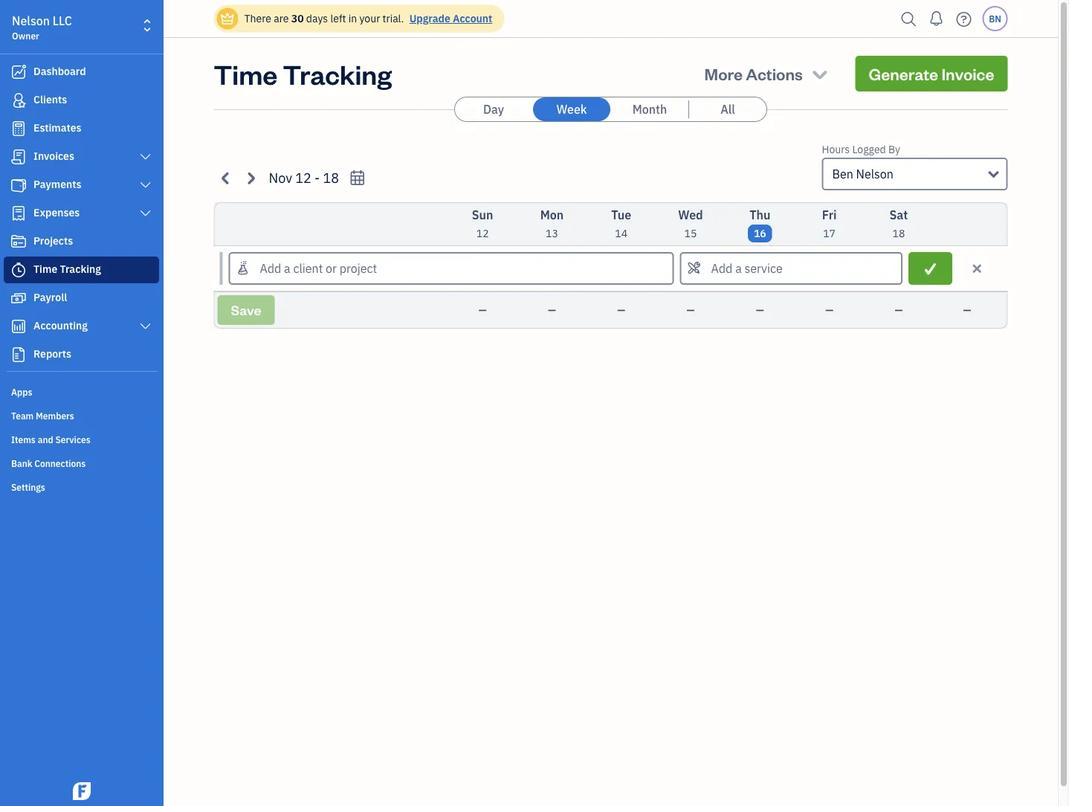 Task type: locate. For each thing, give the bounding box(es) containing it.
0 horizontal spatial time tracking
[[33, 262, 101, 276]]

week link
[[533, 97, 611, 121]]

cancel image
[[971, 260, 985, 277]]

0 vertical spatial chevron large down image
[[139, 179, 153, 191]]

nelson inside nelson llc owner
[[12, 13, 50, 29]]

1 vertical spatial nelson
[[857, 166, 894, 182]]

chevron large down image for expenses
[[139, 208, 153, 219]]

are
[[274, 12, 289, 25]]

time right timer icon in the left top of the page
[[33, 262, 57, 276]]

0 vertical spatial time
[[214, 56, 278, 91]]

time tracking down projects link
[[33, 262, 101, 276]]

12 left -
[[296, 169, 312, 187]]

chevron large down image up 'expenses' link at the top of page
[[139, 179, 153, 191]]

Add a service text field
[[682, 254, 902, 283]]

0 horizontal spatial time
[[33, 262, 57, 276]]

there
[[244, 12, 271, 25]]

time inside main element
[[33, 262, 57, 276]]

Add a client or project text field
[[230, 254, 673, 283]]

chevron large down image inside 'expenses' link
[[139, 208, 153, 219]]

0 vertical spatial 12
[[296, 169, 312, 187]]

timer image
[[10, 263, 28, 277]]

invoices link
[[4, 144, 159, 170]]

12 for sun
[[477, 227, 489, 240]]

18
[[323, 169, 339, 187], [893, 227, 906, 240]]

1 horizontal spatial time tracking
[[214, 56, 392, 91]]

projects
[[33, 234, 73, 248]]

14
[[615, 227, 628, 240]]

expenses link
[[4, 200, 159, 227]]

30
[[291, 12, 304, 25]]

tracking inside main element
[[60, 262, 101, 276]]

tue
[[612, 207, 632, 223]]

1 vertical spatial time
[[33, 262, 57, 276]]

time tracking
[[214, 56, 392, 91], [33, 262, 101, 276]]

1 vertical spatial time tracking
[[33, 262, 101, 276]]

tracking down left
[[283, 56, 392, 91]]

left
[[331, 12, 346, 25]]

freshbooks image
[[70, 783, 94, 800]]

payments
[[33, 177, 81, 191]]

1 vertical spatial chevron large down image
[[139, 208, 153, 219]]

llc
[[53, 13, 72, 29]]

5 — from the left
[[756, 303, 765, 317]]

chart image
[[10, 319, 28, 334]]

time
[[214, 56, 278, 91], [33, 262, 57, 276]]

12 down 'sun'
[[477, 227, 489, 240]]

previous week image
[[218, 169, 235, 187]]

bn
[[990, 13, 1002, 25]]

12 inside the sun 12
[[477, 227, 489, 240]]

time tracking inside main element
[[33, 262, 101, 276]]

0 vertical spatial 18
[[323, 169, 339, 187]]

reports link
[[4, 341, 159, 368]]

nelson
[[12, 13, 50, 29], [857, 166, 894, 182]]

1 vertical spatial chevron large down image
[[139, 321, 153, 333]]

0 vertical spatial nelson
[[12, 13, 50, 29]]

by
[[889, 142, 901, 156]]

items and services link
[[4, 428, 159, 450]]

chevron large down image
[[139, 179, 153, 191], [139, 208, 153, 219]]

expenses
[[33, 206, 80, 219]]

0 horizontal spatial 12
[[296, 169, 312, 187]]

days
[[306, 12, 328, 25]]

nelson llc owner
[[12, 13, 72, 42]]

2 chevron large down image from the top
[[139, 208, 153, 219]]

1 vertical spatial 12
[[477, 227, 489, 240]]

0 horizontal spatial tracking
[[60, 262, 101, 276]]

main element
[[0, 0, 201, 806]]

bank
[[11, 458, 32, 469]]

payroll
[[33, 291, 67, 304]]

0 vertical spatial chevron large down image
[[139, 151, 153, 163]]

chevron large down image for payments
[[139, 179, 153, 191]]

all link
[[690, 97, 767, 121]]

1 vertical spatial 18
[[893, 227, 906, 240]]

invoice image
[[10, 150, 28, 164]]

generate invoice button
[[856, 56, 1008, 92]]

1 chevron large down image from the top
[[139, 179, 153, 191]]

dashboard
[[33, 64, 86, 78]]

time tracking down 30
[[214, 56, 392, 91]]

fri
[[823, 207, 837, 223]]

crown image
[[220, 11, 235, 26]]

chevron large down image down estimates link
[[139, 151, 153, 163]]

chevron large down image up projects link
[[139, 208, 153, 219]]

services
[[55, 434, 91, 446]]

2 chevron large down image from the top
[[139, 321, 153, 333]]

nelson inside dropdown button
[[857, 166, 894, 182]]

tracking down projects link
[[60, 262, 101, 276]]

nelson down logged
[[857, 166, 894, 182]]

clients
[[33, 93, 67, 106]]

chevron large down image inside payments link
[[139, 179, 153, 191]]

18 right -
[[323, 169, 339, 187]]

bank connections
[[11, 458, 86, 469]]

bank connections link
[[4, 452, 159, 474]]

ben nelson
[[833, 166, 894, 182]]

1 chevron large down image from the top
[[139, 151, 153, 163]]

1 horizontal spatial 12
[[477, 227, 489, 240]]

bn button
[[983, 6, 1008, 31]]

connections
[[34, 458, 86, 469]]

chevron large down image inside 'accounting' link
[[139, 321, 153, 333]]

chevron large down image for accounting
[[139, 321, 153, 333]]

time tracking link
[[4, 257, 159, 283]]

month link
[[612, 97, 689, 121]]

0 horizontal spatial 18
[[323, 169, 339, 187]]

12
[[296, 169, 312, 187], [477, 227, 489, 240]]

dashboard image
[[10, 65, 28, 80]]

fri 17
[[823, 207, 837, 240]]

actions
[[746, 63, 803, 84]]

0 horizontal spatial nelson
[[12, 13, 50, 29]]

invoice
[[942, 63, 995, 84]]

1 vertical spatial tracking
[[60, 262, 101, 276]]

apps
[[11, 386, 32, 398]]

18 down "sat"
[[893, 227, 906, 240]]

16
[[754, 227, 767, 240]]

dashboard link
[[4, 59, 159, 86]]

choose a date image
[[349, 169, 366, 186]]

clients link
[[4, 87, 159, 114]]

generate invoice
[[869, 63, 995, 84]]

chevron large down image
[[139, 151, 153, 163], [139, 321, 153, 333]]

6 — from the left
[[826, 303, 834, 317]]

4 — from the left
[[687, 303, 695, 317]]

chevron large down image down the payroll link
[[139, 321, 153, 333]]

your
[[360, 12, 380, 25]]

nelson up owner
[[12, 13, 50, 29]]

1 horizontal spatial tracking
[[283, 56, 392, 91]]

items and services
[[11, 434, 91, 446]]

sun
[[472, 207, 494, 223]]

1 horizontal spatial nelson
[[857, 166, 894, 182]]

1 horizontal spatial 18
[[893, 227, 906, 240]]

time down "there"
[[214, 56, 278, 91]]

team members
[[11, 410, 74, 422]]

1 horizontal spatial time
[[214, 56, 278, 91]]

more actions button
[[692, 56, 844, 92]]

tracking
[[283, 56, 392, 91], [60, 262, 101, 276]]

ben nelson button
[[822, 158, 1008, 190]]



Task type: vqa. For each thing, say whether or not it's contained in the screenshot.


Task type: describe. For each thing, give the bounding box(es) containing it.
sat 18
[[890, 207, 908, 240]]

1 — from the left
[[479, 303, 487, 317]]

2 — from the left
[[548, 303, 556, 317]]

in
[[349, 12, 357, 25]]

hours
[[822, 142, 850, 156]]

next week image
[[242, 169, 259, 187]]

day
[[484, 102, 504, 117]]

month
[[633, 102, 667, 117]]

save row image
[[923, 261, 940, 276]]

13
[[546, 227, 559, 240]]

payments link
[[4, 172, 159, 199]]

mon
[[541, 207, 564, 223]]

payment image
[[10, 178, 28, 193]]

15
[[685, 227, 697, 240]]

settings
[[11, 481, 45, 493]]

all
[[721, 102, 736, 117]]

upgrade
[[410, 12, 451, 25]]

sat
[[890, 207, 908, 223]]

project image
[[10, 234, 28, 249]]

17
[[824, 227, 836, 240]]

go to help image
[[953, 8, 976, 30]]

team members link
[[4, 404, 159, 426]]

account
[[453, 12, 493, 25]]

8 — from the left
[[964, 303, 972, 317]]

money image
[[10, 291, 28, 306]]

settings link
[[4, 475, 159, 498]]

logged
[[853, 142, 887, 156]]

more actions
[[705, 63, 803, 84]]

there are 30 days left in your trial. upgrade account
[[244, 12, 493, 25]]

12 for nov
[[296, 169, 312, 187]]

notifications image
[[925, 4, 949, 33]]

chevron large down image for invoices
[[139, 151, 153, 163]]

payroll link
[[4, 285, 159, 312]]

accounting link
[[4, 313, 159, 340]]

trial.
[[383, 12, 404, 25]]

3 — from the left
[[618, 303, 626, 317]]

generate
[[869, 63, 939, 84]]

owner
[[12, 30, 39, 42]]

more
[[705, 63, 743, 84]]

expense image
[[10, 206, 28, 221]]

invoices
[[33, 149, 74, 163]]

nov 12 - 18
[[269, 169, 339, 187]]

team
[[11, 410, 34, 422]]

members
[[36, 410, 74, 422]]

hours logged by
[[822, 142, 901, 156]]

wed
[[679, 207, 704, 223]]

estimate image
[[10, 121, 28, 136]]

accounting
[[33, 319, 88, 333]]

estimates link
[[4, 115, 159, 142]]

search image
[[898, 8, 921, 30]]

0 vertical spatial time tracking
[[214, 56, 392, 91]]

thu 16
[[750, 207, 771, 240]]

and
[[38, 434, 53, 446]]

thu
[[750, 207, 771, 223]]

projects link
[[4, 228, 159, 255]]

nov
[[269, 169, 292, 187]]

wed 15
[[679, 207, 704, 240]]

0 vertical spatial tracking
[[283, 56, 392, 91]]

reports
[[33, 347, 71, 361]]

ben
[[833, 166, 854, 182]]

items
[[11, 434, 36, 446]]

chevrondown image
[[810, 63, 831, 84]]

apps link
[[4, 380, 159, 402]]

sun 12
[[472, 207, 494, 240]]

tue 14
[[612, 207, 632, 240]]

day link
[[455, 97, 533, 121]]

18 inside sat 18
[[893, 227, 906, 240]]

estimates
[[33, 121, 82, 135]]

week
[[557, 102, 587, 117]]

mon 13
[[541, 207, 564, 240]]

-
[[315, 169, 320, 187]]

report image
[[10, 347, 28, 362]]

7 — from the left
[[895, 303, 903, 317]]

upgrade account link
[[407, 12, 493, 25]]

client image
[[10, 93, 28, 108]]



